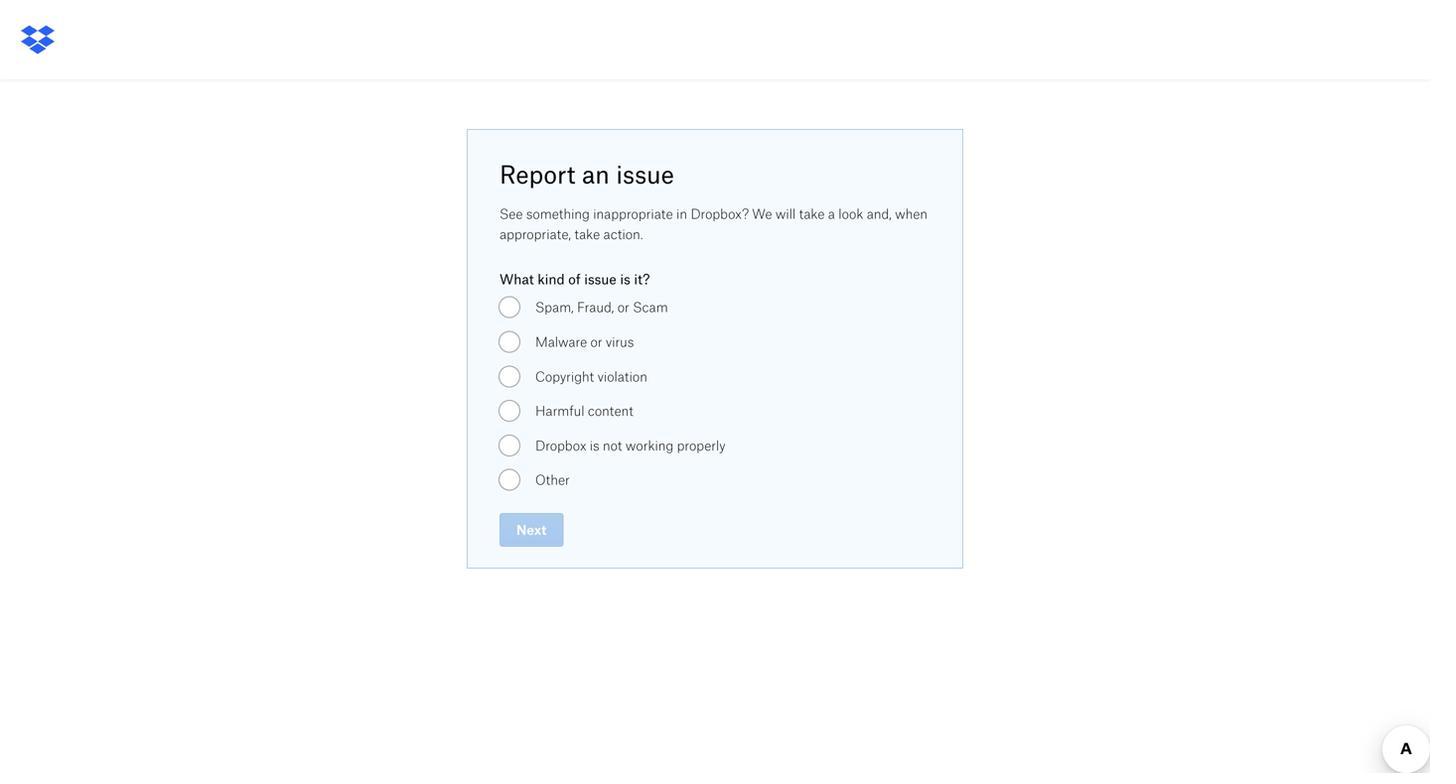 Task type: locate. For each thing, give the bounding box(es) containing it.
0 horizontal spatial take
[[575, 227, 600, 243]]

next
[[517, 523, 547, 539]]

dropbox
[[535, 438, 586, 454]]

is left it?
[[620, 271, 631, 288]]

something
[[526, 206, 590, 222]]

kind
[[538, 271, 565, 288]]

issue up inappropriate
[[616, 160, 674, 189]]

take left a
[[799, 206, 825, 222]]

of
[[568, 271, 581, 288]]

violation
[[598, 369, 648, 385]]

1 vertical spatial is
[[590, 438, 600, 454]]

spam, fraud, or scam
[[535, 300, 668, 316]]

take
[[799, 206, 825, 222], [575, 227, 600, 243]]

take down something
[[575, 227, 600, 243]]

dropbox logo image
[[21, 24, 55, 55]]

appropriate,
[[500, 227, 571, 243]]

or left scam
[[618, 300, 630, 316]]

what
[[500, 271, 534, 288]]

issue right of
[[584, 271, 617, 288]]

0 horizontal spatial or
[[591, 334, 603, 350]]

is
[[620, 271, 631, 288], [590, 438, 600, 454]]

content
[[588, 403, 634, 419]]

other
[[535, 473, 570, 488]]

or
[[618, 300, 630, 316], [591, 334, 603, 350]]

a
[[828, 206, 835, 222]]

is left not
[[590, 438, 600, 454]]

dropbox?
[[691, 206, 749, 222]]

1 vertical spatial issue
[[584, 271, 617, 288]]

issue
[[616, 160, 674, 189], [584, 271, 617, 288]]

0 vertical spatial issue
[[616, 160, 674, 189]]

harmful
[[535, 403, 585, 419]]

virus
[[606, 334, 634, 350]]

1 horizontal spatial take
[[799, 206, 825, 222]]

harmful content
[[535, 403, 634, 419]]

will
[[776, 206, 796, 222]]

0 horizontal spatial is
[[590, 438, 600, 454]]

an
[[582, 160, 610, 189]]

report
[[500, 160, 576, 189]]

1 horizontal spatial or
[[618, 300, 630, 316]]

1 horizontal spatial is
[[620, 271, 631, 288]]

or left virus
[[591, 334, 603, 350]]



Task type: describe. For each thing, give the bounding box(es) containing it.
copyright violation
[[535, 369, 648, 385]]

scam
[[633, 300, 668, 316]]

fraud,
[[577, 300, 614, 316]]

0 vertical spatial is
[[620, 271, 631, 288]]

properly
[[677, 438, 726, 454]]

malware or virus
[[535, 334, 634, 350]]

when
[[895, 206, 928, 222]]

copyright
[[535, 369, 594, 385]]

look
[[839, 206, 864, 222]]

see something inappropriate in dropbox? we will take a look and, when appropriate, take action.
[[500, 206, 928, 243]]

1 vertical spatial take
[[575, 227, 600, 243]]

action.
[[604, 227, 643, 243]]

in
[[677, 206, 687, 222]]

we
[[752, 206, 772, 222]]

0 vertical spatial or
[[618, 300, 630, 316]]

next button
[[500, 514, 564, 547]]

inappropriate
[[593, 206, 673, 222]]

not
[[603, 438, 622, 454]]

1 vertical spatial or
[[591, 334, 603, 350]]

see
[[500, 206, 523, 222]]

spam,
[[535, 300, 574, 316]]

dropbox is not working properly
[[535, 438, 726, 454]]

0 vertical spatial take
[[799, 206, 825, 222]]

it?
[[634, 271, 650, 288]]

working
[[626, 438, 674, 454]]

what kind of issue is it?
[[500, 271, 650, 288]]

and,
[[867, 206, 892, 222]]

report an issue
[[500, 160, 674, 189]]

malware
[[535, 334, 587, 350]]



Task type: vqa. For each thing, say whether or not it's contained in the screenshot.
Copyright
yes



